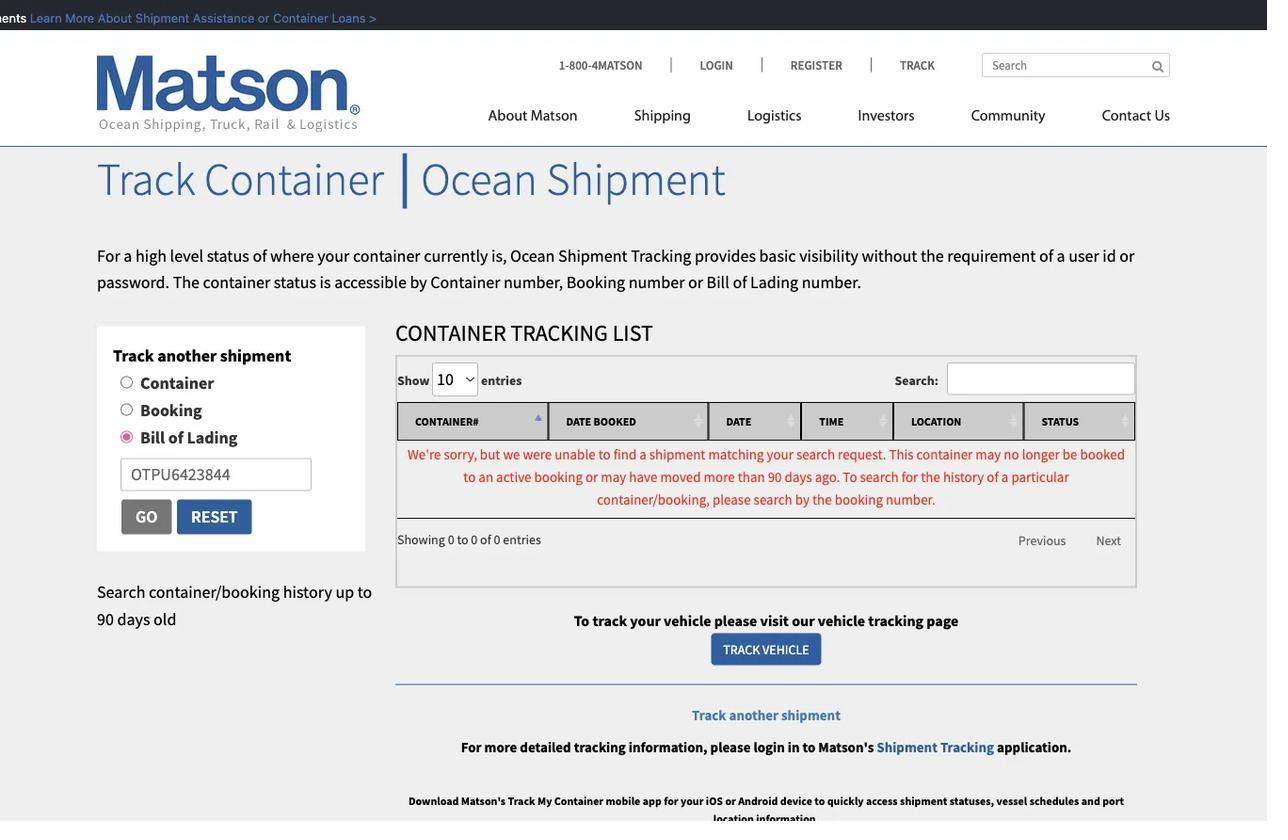 Task type: describe. For each thing, give the bounding box(es) containing it.
learn
[[25, 11, 57, 25]]

request.
[[838, 445, 886, 463]]

track container │ocean shipment
[[97, 151, 726, 207]]

community link
[[943, 99, 1074, 138]]

investors
[[858, 109, 915, 124]]

a right find
[[640, 445, 647, 463]]

1 horizontal spatial status
[[274, 272, 316, 293]]

please inside we're sorry, but we were unable to find a shipment matching your search request. this container may no longer be booked to an active booking or may have moved more than 90 days ago. to search for the history of a particular container/booking, please search by the booking number.
[[713, 490, 751, 508]]

0 horizontal spatial about
[[93, 11, 127, 25]]

ago.
[[815, 467, 840, 485]]

a down no
[[1002, 467, 1009, 485]]

matson
[[531, 109, 578, 124]]

or right id
[[1120, 245, 1135, 266]]

about inside top menu navigation
[[488, 109, 528, 124]]

shipping link
[[606, 99, 719, 138]]

1 0 from the left
[[448, 531, 454, 548]]

previous
[[1019, 532, 1066, 548]]

date booked
[[566, 414, 636, 428]]

detailed
[[520, 738, 571, 756]]

community
[[971, 109, 1046, 124]]

login
[[700, 57, 733, 73]]

android
[[738, 793, 778, 808]]

no
[[1004, 445, 1019, 463]]

particular
[[1012, 467, 1069, 485]]

high
[[136, 245, 167, 266]]

1 vertical spatial another
[[729, 706, 779, 724]]

port
[[1103, 793, 1124, 808]]

vehicle
[[763, 641, 809, 658]]

track inside the download matson's track my container mobile app for your ios or android device to quickly access shipment statuses, vessel schedules and port location information.
[[508, 793, 535, 808]]

mobile
[[606, 793, 641, 808]]

or inside we're sorry, but we were unable to find a shipment matching your search request. this container may no longer be booked to an active booking or may have moved more than 90 days ago. to search for the history of a particular container/booking, please search by the booking number.
[[586, 467, 598, 485]]

without
[[862, 245, 917, 266]]

to left an
[[464, 467, 476, 485]]

track
[[593, 611, 627, 630]]

3 0 from the left
[[494, 531, 500, 548]]

find
[[614, 445, 637, 463]]

longer
[[1022, 445, 1060, 463]]

ocean
[[510, 245, 555, 266]]

│ocean
[[393, 151, 538, 207]]

0 vertical spatial tracking
[[868, 611, 924, 630]]

your inside the download matson's track my container mobile app for your ios or android device to quickly access shipment statuses, vessel schedules and port location information.
[[681, 793, 704, 808]]

logistics link
[[719, 99, 830, 138]]

visit
[[760, 611, 789, 630]]

a left high
[[124, 245, 132, 266]]

shipment tracking link
[[877, 738, 997, 756]]

currently
[[424, 245, 488, 266]]

device
[[780, 793, 812, 808]]

1 horizontal spatial may
[[976, 445, 1001, 463]]

booking inside for a high level status of where your container currently is, ocean shipment tracking provides basic visibility without the requirement of a user id or password. the container status is accessible by container number, booking number or bill of lading number.
[[567, 272, 625, 293]]

tracking inside for a high level status of where your container currently is, ocean shipment tracking provides basic visibility without the requirement of a user id or password. the container status is accessible by container number, booking number or bill of lading number.
[[631, 245, 691, 266]]

Bill of Lading radio
[[121, 431, 133, 443]]

logistics
[[748, 109, 802, 124]]

4matson
[[592, 57, 643, 73]]

container#
[[415, 414, 479, 428]]

user
[[1069, 245, 1099, 266]]

container inside the download matson's track my container mobile app for your ios or android device to quickly access shipment statuses, vessel schedules and port location information.
[[554, 793, 604, 808]]

track down the to track your vehicle please visit our vehicle tracking page
[[723, 641, 760, 658]]

to inside search container/booking history up to 90 days old
[[358, 581, 372, 602]]

but
[[480, 445, 500, 463]]

entries inside status
[[503, 531, 541, 548]]

shipment inside for a high level status of where your container currently is, ocean shipment tracking provides basic visibility without the requirement of a user id or password. the container status is accessible by container number, booking number or bill of lading number.
[[558, 245, 628, 266]]

for more detailed tracking information, please login in to matson's shipment tracking application.
[[461, 738, 1072, 756]]

800-
[[569, 57, 592, 73]]

track another shipment link
[[692, 706, 841, 724]]

showing 0 to 0 of 0 entries
[[397, 531, 541, 548]]

1 vertical spatial container
[[203, 272, 270, 293]]

contact us
[[1102, 109, 1170, 124]]

ios
[[706, 793, 723, 808]]

shipment down the shipping link at the top of page
[[547, 151, 726, 207]]

track up high
[[97, 151, 195, 207]]

booked
[[1081, 445, 1125, 463]]

the inside for a high level status of where your container currently is, ocean shipment tracking provides basic visibility without the requirement of a user id or password. the container status is accessible by container number, booking number or bill of lading number.
[[921, 245, 944, 266]]

visibility
[[800, 245, 859, 266]]

1-800-4matson link
[[559, 57, 671, 73]]

to inside status
[[457, 531, 468, 548]]

0 horizontal spatial search
[[754, 490, 793, 508]]

lading inside for a high level status of where your container currently is, ocean shipment tracking provides basic visibility without the requirement of a user id or password. the container status is accessible by container number, booking number or bill of lading number.
[[750, 272, 799, 293]]

shipment left assistance
[[130, 11, 184, 25]]

1 horizontal spatial matson's
[[818, 738, 874, 756]]

history inside search container/booking history up to 90 days old
[[283, 581, 332, 602]]

bill inside for a high level status of where your container currently is, ocean shipment tracking provides basic visibility without the requirement of a user id or password. the container status is accessible by container number, booking number or bill of lading number.
[[707, 272, 730, 293]]

statuses,
[[950, 793, 994, 808]]

container up the where at the left of page
[[204, 151, 384, 207]]

1 vertical spatial please
[[714, 611, 757, 630]]

page
[[927, 611, 959, 630]]

days inside search container/booking history up to 90 days old
[[117, 608, 150, 629]]

unable
[[555, 445, 596, 463]]

0 horizontal spatial to
[[574, 611, 590, 630]]

container right container radio
[[140, 372, 214, 393]]

time
[[819, 414, 844, 428]]

1 vertical spatial track another shipment
[[692, 706, 841, 724]]

0 horizontal spatial tracking
[[574, 738, 626, 756]]

of inside we're sorry, but we were unable to find a shipment matching your search request. this container may no longer be booked to an active booking or may have moved more than 90 days ago. to search for the history of a particular container/booking, please search by the booking number.
[[987, 467, 999, 485]]

shipment up access
[[877, 738, 938, 756]]

our
[[792, 611, 815, 630]]

search:
[[895, 371, 939, 388]]

of inside status
[[480, 531, 491, 548]]

bill of lading
[[140, 426, 238, 448]]

1 vertical spatial more
[[484, 738, 517, 756]]

application.
[[997, 738, 1072, 756]]

days inside we're sorry, but we were unable to find a shipment matching your search request. this container may no longer be booked to an active booking or may have moved more than 90 days ago. to search for the history of a particular container/booking, please search by the booking number.
[[785, 467, 812, 485]]

0 vertical spatial booking
[[534, 467, 583, 485]]

2 0 from the left
[[471, 531, 478, 548]]

number. inside for a high level status of where your container currently is, ocean shipment tracking provides basic visibility without the requirement of a user id or password. the container status is accessible by container number, booking number or bill of lading number.
[[802, 272, 861, 293]]

track vehicle
[[723, 641, 809, 658]]

of left user
[[1039, 245, 1054, 266]]

location
[[713, 811, 754, 821]]

2 vertical spatial tracking
[[941, 738, 994, 756]]

by inside for a high level status of where your container currently is, ocean shipment tracking provides basic visibility without the requirement of a user id or password. the container status is accessible by container number, booking number or bill of lading number.
[[410, 272, 427, 293]]

provides
[[695, 245, 756, 266]]

be
[[1063, 445, 1078, 463]]

vessel
[[997, 793, 1028, 808]]

search container/booking history up to 90 days old
[[97, 581, 372, 629]]

status
[[1042, 414, 1079, 428]]

is
[[320, 272, 331, 293]]

schedules
[[1030, 793, 1079, 808]]

we
[[503, 445, 520, 463]]

level
[[170, 245, 203, 266]]

assistance
[[188, 11, 250, 25]]

register link
[[762, 57, 871, 73]]

about matson link
[[488, 99, 606, 138]]

track vehicle link
[[711, 633, 822, 665]]

have
[[629, 467, 658, 485]]

0 vertical spatial another
[[157, 345, 217, 366]]

app
[[643, 793, 662, 808]]

1-
[[559, 57, 569, 73]]

container/booking,
[[597, 490, 710, 508]]

access
[[866, 793, 898, 808]]

container inside we're sorry, but we were unable to find a shipment matching your search request. this container may no longer be booked to an active booking or may have moved more than 90 days ago. to search for the history of a particular container/booking, please search by the booking number.
[[917, 445, 973, 463]]

login link
[[671, 57, 762, 73]]

0 vertical spatial entries
[[478, 372, 522, 389]]

to right in
[[803, 738, 816, 756]]

track up investors
[[900, 57, 935, 73]]

were
[[523, 445, 552, 463]]



Task type: vqa. For each thing, say whether or not it's contained in the screenshot.
Asia in the bottom left of the page
no



Task type: locate. For each thing, give the bounding box(es) containing it.
container right the
[[203, 272, 270, 293]]

matching
[[708, 445, 764, 463]]

0 horizontal spatial track another shipment
[[113, 345, 291, 366]]

for for for more detailed tracking information, please login in to matson's shipment tracking application.
[[461, 738, 482, 756]]

container down location
[[917, 445, 973, 463]]

to
[[843, 467, 857, 485], [574, 611, 590, 630]]

date inside 'element'
[[566, 414, 592, 428]]

0 horizontal spatial booking
[[140, 399, 202, 420]]

please left visit
[[714, 611, 757, 630]]

may left no
[[976, 445, 1001, 463]]

1 horizontal spatial container
[[353, 245, 421, 266]]

more left the detailed
[[484, 738, 517, 756]]

more down matching
[[704, 467, 735, 485]]

entries down active
[[503, 531, 541, 548]]

search image
[[1152, 60, 1164, 73]]

>
[[364, 11, 372, 25]]

booking left number
[[567, 272, 625, 293]]

Search search field
[[982, 53, 1170, 77]]

1 vertical spatial booking
[[140, 399, 202, 420]]

investors link
[[830, 99, 943, 138]]

please down than
[[713, 490, 751, 508]]

1 vertical spatial matson's
[[461, 793, 506, 808]]

we're sorry, but we were unable to find a shipment matching your search request. this container may no longer be booked to an active booking or may have moved more than 90 days ago. to search for the history of a particular container/booking, please search by the booking number.
[[408, 445, 1125, 508]]

entries up container#: activate to sort column descending element
[[478, 372, 522, 389]]

your down 'date: activate to sort column ascending' "element" in the right of the page
[[767, 445, 794, 463]]

1 horizontal spatial by
[[795, 490, 810, 508]]

None search field
[[947, 362, 1136, 395]]

or
[[253, 11, 265, 25], [1120, 245, 1135, 266], [688, 272, 703, 293], [586, 467, 598, 485], [725, 793, 736, 808]]

1 horizontal spatial booking
[[835, 490, 883, 508]]

1 vertical spatial for
[[664, 793, 679, 808]]

tracking left page
[[868, 611, 924, 630]]

sorry,
[[444, 445, 477, 463]]

by inside we're sorry, but we were unable to find a shipment matching your search request. this container may no longer be booked to an active booking or may have moved more than 90 days ago. to search for the history of a particular container/booking, please search by the booking number.
[[795, 490, 810, 508]]

track another shipment up for more detailed tracking information, please login in to matson's shipment tracking application.
[[692, 706, 841, 724]]

matson's right in
[[818, 738, 874, 756]]

to right "device"
[[815, 793, 825, 808]]

0 horizontal spatial vehicle
[[664, 611, 711, 630]]

0 vertical spatial history
[[943, 467, 984, 485]]

for left the detailed
[[461, 738, 482, 756]]

my
[[538, 793, 552, 808]]

or up location at the bottom
[[725, 793, 736, 808]]

your up is at the top left of page
[[318, 245, 350, 266]]

0
[[448, 531, 454, 548], [471, 531, 478, 548], [494, 531, 500, 548]]

shipment right ocean
[[558, 245, 628, 266]]

1 horizontal spatial for
[[902, 467, 918, 485]]

None search field
[[982, 53, 1170, 77]]

0 horizontal spatial by
[[410, 272, 427, 293]]

1 horizontal spatial history
[[943, 467, 984, 485]]

1 horizontal spatial bill
[[707, 272, 730, 293]]

0 horizontal spatial 0
[[448, 531, 454, 548]]

container
[[268, 11, 324, 25], [204, 151, 384, 207], [431, 272, 500, 293], [395, 319, 506, 347], [140, 372, 214, 393], [554, 793, 604, 808]]

container inside for a high level status of where your container currently is, ocean shipment tracking provides basic visibility without the requirement of a user id or password. the container status is accessible by container number, booking number or bill of lading number.
[[431, 272, 500, 293]]

booking
[[534, 467, 583, 485], [835, 490, 883, 508]]

lading
[[750, 272, 799, 293], [187, 426, 238, 448]]

0 horizontal spatial 90
[[97, 608, 114, 629]]

1 vehicle from the left
[[664, 611, 711, 630]]

status: activate to sort column ascending element
[[1024, 402, 1136, 441]]

2 vehicle from the left
[[818, 611, 865, 630]]

shipment
[[220, 345, 291, 366], [650, 445, 706, 463], [781, 706, 841, 724], [900, 793, 948, 808]]

an
[[479, 467, 494, 485]]

track left my
[[508, 793, 535, 808]]

about right more
[[93, 11, 127, 25]]

0 vertical spatial container
[[353, 245, 421, 266]]

0 vertical spatial more
[[704, 467, 735, 485]]

row
[[397, 402, 1136, 441]]

for inside the download matson's track my container mobile app for your ios or android device to quickly access shipment statuses, vessel schedules and port location information.
[[664, 793, 679, 808]]

booking down "unable"
[[534, 467, 583, 485]]

bill right bill of lading radio
[[140, 426, 165, 448]]

date: activate to sort column ascending element
[[709, 402, 802, 441]]

0 vertical spatial the
[[921, 245, 944, 266]]

in
[[788, 738, 800, 756]]

0 vertical spatial for
[[97, 245, 120, 266]]

1 horizontal spatial booking
[[567, 272, 625, 293]]

1 vertical spatial tracking
[[511, 319, 608, 347]]

0 horizontal spatial for
[[664, 793, 679, 808]]

search down request.
[[860, 467, 899, 485]]

booked
[[594, 414, 636, 428]]

1 vertical spatial history
[[283, 581, 332, 602]]

0 horizontal spatial another
[[157, 345, 217, 366]]

number. down the this
[[886, 490, 936, 508]]

tracking down number,
[[511, 319, 608, 347]]

Enter Bill # text field
[[121, 458, 312, 491]]

1 horizontal spatial tracking
[[631, 245, 691, 266]]

container left loans
[[268, 11, 324, 25]]

0 vertical spatial matson's
[[818, 738, 874, 756]]

quickly
[[827, 793, 864, 808]]

Booking radio
[[121, 403, 133, 416]]

status down the where at the left of page
[[274, 272, 316, 293]]

1 vertical spatial may
[[601, 467, 626, 485]]

1 horizontal spatial days
[[785, 467, 812, 485]]

download matson's track my container mobile app for your ios or android device to quickly access shipment statuses, vessel schedules and port location information.
[[409, 793, 1124, 821]]

container right my
[[554, 793, 604, 808]]

a
[[124, 245, 132, 266], [1057, 245, 1065, 266], [640, 445, 647, 463], [1002, 467, 1009, 485]]

number. down visibility
[[802, 272, 861, 293]]

0 vertical spatial lading
[[750, 272, 799, 293]]

history down location: activate to sort column ascending element
[[943, 467, 984, 485]]

history
[[943, 467, 984, 485], [283, 581, 332, 602]]

bill
[[707, 272, 730, 293], [140, 426, 165, 448]]

track up container radio
[[113, 345, 154, 366]]

1 vertical spatial about
[[488, 109, 528, 124]]

or inside the download matson's track my container mobile app for your ios or android device to quickly access shipment statuses, vessel schedules and port location information.
[[725, 793, 736, 808]]

1 vertical spatial lading
[[187, 426, 238, 448]]

container tracking list
[[395, 319, 653, 347]]

2 vertical spatial the
[[813, 490, 832, 508]]

1 vertical spatial 90
[[97, 608, 114, 629]]

1 vertical spatial bill
[[140, 426, 165, 448]]

lading down "basic"
[[750, 272, 799, 293]]

90 right than
[[768, 467, 782, 485]]

about left matson
[[488, 109, 528, 124]]

matson's
[[818, 738, 874, 756], [461, 793, 506, 808]]

to inside we're sorry, but we were unable to find a shipment matching your search request. this container may no longer be booked to an active booking or may have moved more than 90 days ago. to search for the history of a particular container/booking, please search by the booking number.
[[843, 467, 857, 485]]

up
[[336, 581, 354, 602]]

active
[[496, 467, 532, 485]]

number,
[[504, 272, 563, 293]]

your inside for a high level status of where your container currently is, ocean shipment tracking provides basic visibility without the requirement of a user id or password. the container status is accessible by container number, booking number or bill of lading number.
[[318, 245, 350, 266]]

date booked: activate to sort column ascending element
[[548, 402, 709, 441]]

2 horizontal spatial container
[[917, 445, 973, 463]]

may down find
[[601, 467, 626, 485]]

of left 'particular'
[[987, 467, 999, 485]]

we're
[[408, 445, 441, 463]]

0 horizontal spatial more
[[484, 738, 517, 756]]

1 horizontal spatial track another shipment
[[692, 706, 841, 724]]

1 horizontal spatial 90
[[768, 467, 782, 485]]

0 vertical spatial number.
[[802, 272, 861, 293]]

the down location
[[921, 467, 941, 485]]

1 horizontal spatial another
[[729, 706, 779, 724]]

search
[[97, 581, 145, 602]]

0 vertical spatial please
[[713, 490, 751, 508]]

password.
[[97, 272, 170, 293]]

booking up bill of lading
[[140, 399, 202, 420]]

where
[[270, 245, 314, 266]]

about matson
[[488, 109, 578, 124]]

to inside the download matson's track my container mobile app for your ios or android device to quickly access shipment statuses, vessel schedules and port location information.
[[815, 793, 825, 808]]

1 horizontal spatial lading
[[750, 272, 799, 293]]

a left user
[[1057, 245, 1065, 266]]

status right level
[[207, 245, 249, 266]]

for a high level status of where your container currently is, ocean shipment tracking provides basic visibility without the requirement of a user id or password. the container status is accessible by container number, booking number or bill of lading number.
[[97, 245, 1135, 293]]

for
[[97, 245, 120, 266], [461, 738, 482, 756]]

1 vertical spatial entries
[[503, 531, 541, 548]]

1 horizontal spatial to
[[843, 467, 857, 485]]

for right app
[[664, 793, 679, 808]]

to left find
[[599, 445, 611, 463]]

search up ago.
[[797, 445, 835, 463]]

0 horizontal spatial may
[[601, 467, 626, 485]]

1 horizontal spatial tracking
[[868, 611, 924, 630]]

shipment inside the download matson's track my container mobile app for your ios or android device to quickly access shipment statuses, vessel schedules and port location information.
[[900, 793, 948, 808]]

your inside we're sorry, but we were unable to find a shipment matching your search request. this container may no longer be booked to an active booking or may have moved more than 90 days ago. to search for the history of a particular container/booking, please search by the booking number.
[[767, 445, 794, 463]]

days left ago.
[[785, 467, 812, 485]]

shipment
[[130, 11, 184, 25], [547, 151, 726, 207], [558, 245, 628, 266], [877, 738, 938, 756]]

to right showing
[[457, 531, 468, 548]]

of down provides
[[733, 272, 747, 293]]

0 horizontal spatial history
[[283, 581, 332, 602]]

date for date booked
[[566, 414, 592, 428]]

2 vertical spatial search
[[754, 490, 793, 508]]

1-800-4matson
[[559, 57, 643, 73]]

showing 0 to 0 of 0 entries status
[[397, 519, 541, 550]]

time: activate to sort column ascending element
[[802, 402, 893, 441]]

another down the
[[157, 345, 217, 366]]

search down than
[[754, 490, 793, 508]]

2 date from the left
[[726, 414, 752, 428]]

0 horizontal spatial date
[[566, 414, 592, 428]]

show
[[397, 372, 432, 389]]

location: activate to sort column ascending element
[[893, 402, 1024, 441]]

1 horizontal spatial date
[[726, 414, 752, 428]]

days
[[785, 467, 812, 485], [117, 608, 150, 629]]

date for date
[[726, 414, 752, 428]]

0 vertical spatial for
[[902, 467, 918, 485]]

1 vertical spatial booking
[[835, 490, 883, 508]]

another up for more detailed tracking information, please login in to matson's shipment tracking application.
[[729, 706, 779, 724]]

of left the where at the left of page
[[253, 245, 267, 266]]

2 vertical spatial please
[[711, 738, 751, 756]]

container up accessible
[[353, 245, 421, 266]]

history left up
[[283, 581, 332, 602]]

we're sorry, but we were unable to find a shipment matching your search request. this container may no longer be booked to an active booking or may have moved more than 90 days ago. to search for the history of a particular container/booking, please search by the booking number. grid
[[397, 396, 1136, 519]]

information,
[[629, 738, 708, 756]]

date up matching
[[726, 414, 752, 428]]

to right up
[[358, 581, 372, 602]]

0 horizontal spatial lading
[[187, 426, 238, 448]]

1 vertical spatial the
[[921, 467, 941, 485]]

0 horizontal spatial matson's
[[461, 793, 506, 808]]

of right bill of lading radio
[[168, 426, 183, 448]]

us
[[1155, 109, 1170, 124]]

date up "unable"
[[566, 414, 592, 428]]

0 horizontal spatial for
[[97, 245, 120, 266]]

this
[[889, 445, 914, 463]]

0 vertical spatial 90
[[768, 467, 782, 485]]

0 vertical spatial by
[[410, 272, 427, 293]]

container#: activate to sort column descending element
[[397, 402, 548, 441]]

contact us link
[[1074, 99, 1170, 138]]

90 inside search container/booking history up to 90 days old
[[97, 608, 114, 629]]

1 vertical spatial for
[[461, 738, 482, 756]]

0 horizontal spatial container
[[203, 272, 270, 293]]

please left login
[[711, 738, 751, 756]]

0 horizontal spatial days
[[117, 608, 150, 629]]

1 vertical spatial days
[[117, 608, 150, 629]]

blue matson logo with ocean, shipping, truck, rail and logistics written beneath it. image
[[97, 56, 361, 133]]

90 down search in the left of the page
[[97, 608, 114, 629]]

next
[[1096, 532, 1121, 548]]

your right track
[[630, 611, 661, 630]]

0 vertical spatial search
[[797, 445, 835, 463]]

1 horizontal spatial about
[[488, 109, 528, 124]]

accessible
[[334, 272, 407, 293]]

number
[[629, 272, 685, 293]]

shipment inside we're sorry, but we were unable to find a shipment matching your search request. this container may no longer be booked to an active booking or may have moved more than 90 days ago. to search for the history of a particular container/booking, please search by the booking number.
[[650, 445, 706, 463]]

loans
[[327, 11, 361, 25]]

1 horizontal spatial number.
[[886, 490, 936, 508]]

days down search in the left of the page
[[117, 608, 150, 629]]

90 inside we're sorry, but we were unable to find a shipment matching your search request. this container may no longer be booked to an active booking or may have moved more than 90 days ago. to search for the history of a particular container/booking, please search by the booking number.
[[768, 467, 782, 485]]

download
[[409, 793, 459, 808]]

container down currently
[[431, 272, 500, 293]]

and
[[1082, 793, 1101, 808]]

vehicle right our at the bottom of the page
[[818, 611, 865, 630]]

0 vertical spatial tracking
[[631, 245, 691, 266]]

more
[[60, 11, 89, 25]]

0 horizontal spatial bill
[[140, 426, 165, 448]]

tracking
[[868, 611, 924, 630], [574, 738, 626, 756]]

0 vertical spatial status
[[207, 245, 249, 266]]

track another shipment down the
[[113, 345, 291, 366]]

2 horizontal spatial tracking
[[941, 738, 994, 756]]

date inside "element"
[[726, 414, 752, 428]]

bill down provides
[[707, 272, 730, 293]]

for inside for a high level status of where your container currently is, ocean shipment tracking provides basic visibility without the requirement of a user id or password. the container status is accessible by container number, booking number or bill of lading number.
[[97, 245, 120, 266]]

track up information,
[[692, 706, 726, 724]]

container/booking
[[149, 581, 280, 602]]

tracking up number
[[631, 245, 691, 266]]

vehicle
[[664, 611, 711, 630], [818, 611, 865, 630]]

1 horizontal spatial more
[[704, 467, 735, 485]]

list
[[613, 319, 653, 347]]

1 horizontal spatial for
[[461, 738, 482, 756]]

0 vertical spatial booking
[[567, 272, 625, 293]]

to left track
[[574, 611, 590, 630]]

0 vertical spatial days
[[785, 467, 812, 485]]

for for for a high level status of where your container currently is, ocean shipment tracking provides basic visibility without the requirement of a user id or password. the container status is accessible by container number, booking number or bill of lading number.
[[97, 245, 120, 266]]

2 horizontal spatial search
[[860, 467, 899, 485]]

more
[[704, 467, 735, 485], [484, 738, 517, 756]]

tracking up statuses,
[[941, 738, 994, 756]]

matson's inside the download matson's track my container mobile app for your ios or android device to quickly access shipment statuses, vessel schedules and port location information.
[[461, 793, 506, 808]]

matson's right "download"
[[461, 793, 506, 808]]

to right ago.
[[843, 467, 857, 485]]

1 horizontal spatial 0
[[471, 531, 478, 548]]

0 vertical spatial about
[[93, 11, 127, 25]]

for up the password.
[[97, 245, 120, 266]]

or right assistance
[[253, 11, 265, 25]]

for down the this
[[902, 467, 918, 485]]

0 vertical spatial may
[[976, 445, 1001, 463]]

or down "unable"
[[586, 467, 598, 485]]

moved
[[660, 467, 701, 485]]

1 vertical spatial search
[[860, 467, 899, 485]]

row containing container#
[[397, 402, 1136, 441]]

Container radio
[[121, 376, 133, 389]]

vehicle right track
[[664, 611, 711, 630]]

the down ago.
[[813, 490, 832, 508]]

your left ios
[[681, 793, 704, 808]]

previous link
[[1004, 522, 1080, 558]]

1 horizontal spatial search
[[797, 445, 835, 463]]

showing
[[397, 531, 445, 548]]

of down an
[[480, 531, 491, 548]]

the
[[173, 272, 200, 293]]

top menu navigation
[[488, 99, 1170, 138]]

booking down ago.
[[835, 490, 883, 508]]

for inside we're sorry, but we were unable to find a shipment matching your search request. this container may no longer be booked to an active booking or may have moved more than 90 days ago. to search for the history of a particular container/booking, please search by the booking number.
[[902, 467, 918, 485]]

date
[[566, 414, 592, 428], [726, 414, 752, 428]]

another
[[157, 345, 217, 366], [729, 706, 779, 724]]

learn more about shipment assistance or container loans >
[[25, 11, 372, 25]]

1 vertical spatial by
[[795, 490, 810, 508]]

or right number
[[688, 272, 703, 293]]

requirement
[[948, 245, 1036, 266]]

tracking right the detailed
[[574, 738, 626, 756]]

1 vertical spatial to
[[574, 611, 590, 630]]

lading up enter bill # text field at the bottom left of the page
[[187, 426, 238, 448]]

container up show
[[395, 319, 506, 347]]

history inside we're sorry, but we were unable to find a shipment matching your search request. this container may no longer be booked to an active booking or may have moved more than 90 days ago. to search for the history of a particular container/booking, please search by the booking number.
[[943, 467, 984, 485]]

number. inside we're sorry, but we were unable to find a shipment matching your search request. this container may no longer be booked to an active booking or may have moved more than 90 days ago. to search for the history of a particular container/booking, please search by the booking number.
[[886, 490, 936, 508]]

of
[[253, 245, 267, 266], [1039, 245, 1054, 266], [733, 272, 747, 293], [168, 426, 183, 448], [987, 467, 999, 485], [480, 531, 491, 548]]

basic
[[760, 245, 796, 266]]

for
[[902, 467, 918, 485], [664, 793, 679, 808]]

the right without
[[921, 245, 944, 266]]

your
[[318, 245, 350, 266], [767, 445, 794, 463], [630, 611, 661, 630], [681, 793, 704, 808]]

0 vertical spatial to
[[843, 467, 857, 485]]

more inside we're sorry, but we were unable to find a shipment matching your search request. this container may no longer be booked to an active booking or may have moved more than 90 days ago. to search for the history of a particular container/booking, please search by the booking number.
[[704, 467, 735, 485]]

1 date from the left
[[566, 414, 592, 428]]

None button
[[121, 498, 173, 535], [176, 498, 253, 535], [121, 498, 173, 535], [176, 498, 253, 535]]



